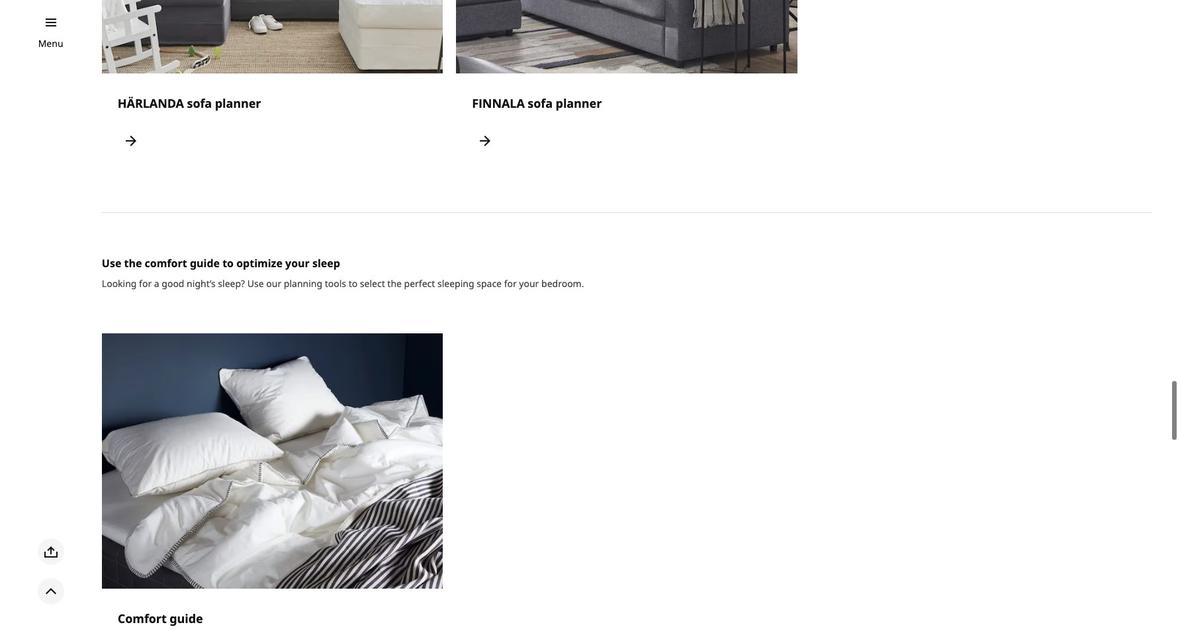 Task type: describe. For each thing, give the bounding box(es) containing it.
sofa for härlanda
[[187, 95, 212, 111]]

good
[[162, 277, 184, 290]]

night's
[[187, 277, 216, 290]]

1 vertical spatial guide
[[170, 611, 203, 627]]

use the comfort guide to optimize your sleep looking for a good night's sleep? use our planning tools to select the perfect sleeping space for your bedroom.
[[102, 256, 584, 290]]

guide inside use the comfort guide to optimize your sleep looking for a good night's sleep? use our planning tools to select the perfect sleeping space for your bedroom.
[[190, 256, 220, 270]]

0 horizontal spatial to
[[223, 256, 234, 270]]

looking
[[102, 277, 137, 290]]

our
[[266, 277, 281, 290]]

finnala sofa planner link
[[456, 0, 797, 170]]

härlanda sofa planner
[[118, 95, 261, 111]]

1 horizontal spatial to
[[349, 277, 358, 290]]

0 vertical spatial your
[[285, 256, 310, 270]]

1 vertical spatial your
[[519, 277, 539, 290]]

sleep?
[[218, 277, 245, 290]]

menu
[[38, 37, 63, 50]]

1 vertical spatial use
[[247, 277, 264, 290]]

optimize
[[236, 256, 283, 270]]

härlanda sofa planner link
[[102, 0, 443, 170]]

sleep
[[312, 256, 340, 270]]

select
[[360, 277, 385, 290]]

sofa for finnala
[[528, 95, 553, 111]]

2 for from the left
[[504, 277, 517, 290]]

comfort guide
[[118, 611, 203, 627]]

perfect
[[404, 277, 435, 290]]

1 for from the left
[[139, 277, 152, 290]]



Task type: vqa. For each thing, say whether or not it's contained in the screenshot.
2nd planner from left
yes



Task type: locate. For each thing, give the bounding box(es) containing it.
1 horizontal spatial use
[[247, 277, 264, 290]]

menu button
[[38, 36, 63, 51]]

härlanda
[[118, 95, 184, 111]]

0 vertical spatial use
[[102, 256, 121, 270]]

0 horizontal spatial use
[[102, 256, 121, 270]]

your left bedroom.
[[519, 277, 539, 290]]

to right tools
[[349, 277, 358, 290]]

sofa right the finnala
[[528, 95, 553, 111]]

guide
[[190, 256, 220, 270], [170, 611, 203, 627]]

1 horizontal spatial the
[[387, 277, 402, 290]]

1 vertical spatial to
[[349, 277, 358, 290]]

the up looking
[[124, 256, 142, 270]]

for left a
[[139, 277, 152, 290]]

0 vertical spatial the
[[124, 256, 142, 270]]

guide up night's
[[190, 256, 220, 270]]

a
[[154, 277, 159, 290]]

0 vertical spatial to
[[223, 256, 234, 270]]

0 horizontal spatial your
[[285, 256, 310, 270]]

2 sofa from the left
[[528, 95, 553, 111]]

comfort
[[118, 611, 167, 627]]

to up sleep?
[[223, 256, 234, 270]]

tools
[[325, 277, 346, 290]]

0 horizontal spatial the
[[124, 256, 142, 270]]

comfort
[[145, 256, 187, 270]]

finnala sofa planner
[[472, 95, 602, 111]]

sofa
[[187, 95, 212, 111], [528, 95, 553, 111]]

1 horizontal spatial planner
[[556, 95, 602, 111]]

0 horizontal spatial planner
[[215, 95, 261, 111]]

comfort guide link
[[102, 333, 443, 632]]

planning
[[284, 277, 322, 290]]

your
[[285, 256, 310, 270], [519, 277, 539, 290]]

0 vertical spatial guide
[[190, 256, 220, 270]]

use left our
[[247, 277, 264, 290]]

your up planning
[[285, 256, 310, 270]]

finnala
[[472, 95, 525, 111]]

2 planner from the left
[[556, 95, 602, 111]]

for right the space
[[504, 277, 517, 290]]

0 horizontal spatial for
[[139, 277, 152, 290]]

use
[[102, 256, 121, 270], [247, 277, 264, 290]]

guide right comfort on the left bottom of page
[[170, 611, 203, 627]]

1 horizontal spatial your
[[519, 277, 539, 290]]

use up looking
[[102, 256, 121, 270]]

1 horizontal spatial sofa
[[528, 95, 553, 111]]

sleeping
[[438, 277, 474, 290]]

1 planner from the left
[[215, 95, 261, 111]]

0 horizontal spatial sofa
[[187, 95, 212, 111]]

planner
[[215, 95, 261, 111], [556, 95, 602, 111]]

planner for härlanda sofa planner
[[215, 95, 261, 111]]

planner for finnala sofa planner
[[556, 95, 602, 111]]

1 horizontal spatial for
[[504, 277, 517, 290]]

1 vertical spatial the
[[387, 277, 402, 290]]

space
[[477, 277, 502, 290]]

to
[[223, 256, 234, 270], [349, 277, 358, 290]]

for
[[139, 277, 152, 290], [504, 277, 517, 290]]

the right "select"
[[387, 277, 402, 290]]

the
[[124, 256, 142, 270], [387, 277, 402, 290]]

bedroom.
[[542, 277, 584, 290]]

sofa right härlanda
[[187, 95, 212, 111]]

1 sofa from the left
[[187, 95, 212, 111]]



